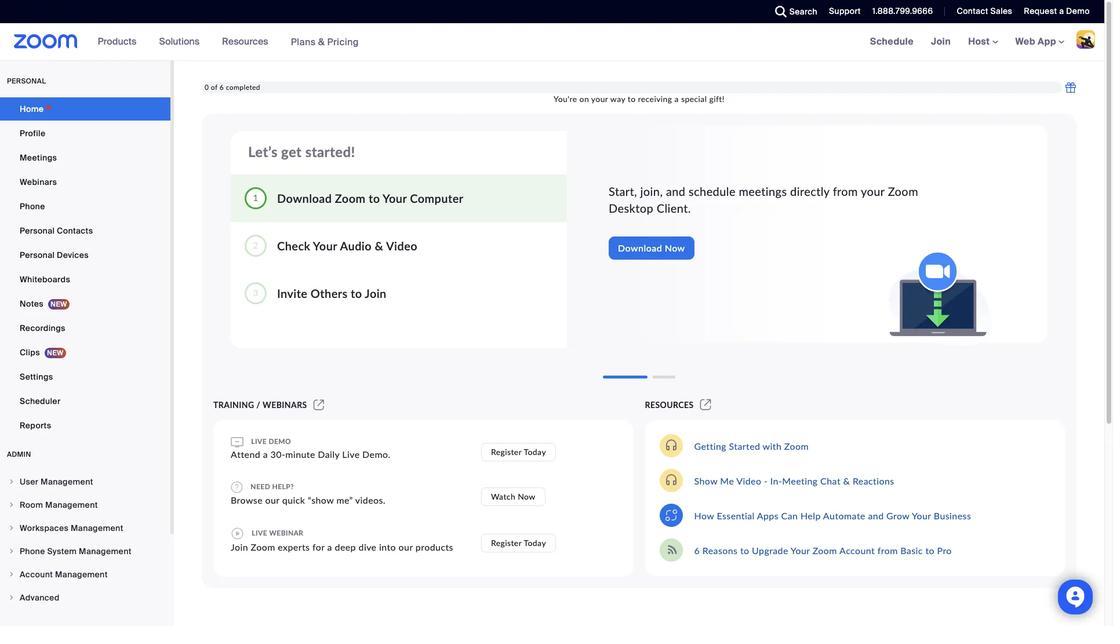 Task type: describe. For each thing, give the bounding box(es) containing it.
resources
[[645, 400, 694, 410]]

now for watch now
[[518, 492, 536, 502]]

apps
[[758, 510, 779, 521]]

your right grow
[[913, 510, 932, 521]]

deep
[[335, 542, 356, 553]]

meetings
[[20, 153, 57, 163]]

directly
[[791, 185, 830, 198]]

special
[[682, 94, 708, 104]]

to for download zoom to your computer
[[369, 191, 380, 205]]

to for 6 reasons to upgrade your zoom account from basic to pro
[[741, 545, 750, 556]]

1 vertical spatial and
[[869, 510, 885, 521]]

live demo
[[249, 438, 291, 446]]

reasons
[[703, 545, 738, 556]]

"show
[[308, 495, 334, 506]]

check your audio & video
[[277, 239, 418, 253]]

phone link
[[0, 195, 171, 218]]

webinars
[[20, 177, 57, 187]]

to right way
[[628, 94, 636, 104]]

sales
[[991, 6, 1013, 16]]

you're
[[554, 94, 578, 104]]

live webinar
[[250, 529, 304, 538]]

upgrade
[[753, 545, 789, 556]]

download zoom to your computer
[[277, 191, 464, 205]]

management for account management
[[55, 570, 108, 580]]

let's get started!
[[248, 143, 355, 160]]

user management menu item
[[0, 471, 171, 493]]

me
[[721, 475, 735, 486]]

essential
[[717, 510, 755, 521]]

1.888.799.9666
[[873, 6, 934, 16]]

0 vertical spatial video
[[386, 239, 418, 253]]

videos.
[[356, 495, 386, 506]]

personal devices link
[[0, 244, 171, 267]]

account inside menu item
[[20, 570, 53, 580]]

2 vertical spatial &
[[844, 475, 851, 486]]

attend
[[231, 449, 261, 460]]

scheduler link
[[0, 390, 171, 413]]

profile
[[20, 128, 46, 139]]

workspaces
[[20, 523, 69, 534]]

to for invite others to join
[[351, 286, 362, 300]]

webinars link
[[0, 171, 171, 194]]

1 horizontal spatial 6
[[695, 545, 700, 556]]

today for join zoom experts for a deep dive into our products
[[524, 538, 547, 548]]

pricing
[[328, 36, 359, 48]]

products button
[[98, 23, 142, 60]]

with
[[763, 441, 782, 452]]

right image for workspaces
[[8, 525, 15, 532]]

advanced menu item
[[0, 587, 171, 609]]

training
[[214, 400, 254, 410]]

devices
[[57, 250, 89, 261]]

host
[[969, 35, 993, 48]]

get
[[281, 143, 302, 160]]

clips link
[[0, 341, 171, 364]]

0 of 6 completed
[[205, 83, 261, 92]]

and inside start, join, and schedule meetings directly from your zoom desktop client.
[[667, 185, 686, 198]]

& inside the product information "navigation"
[[318, 36, 325, 48]]

started
[[730, 441, 761, 452]]

for
[[313, 542, 325, 553]]

way
[[611, 94, 626, 104]]

need
[[251, 482, 270, 491]]

banner containing products
[[0, 23, 1105, 61]]

web
[[1016, 35, 1036, 48]]

browse
[[231, 495, 263, 506]]

register for attend a 30-minute daily live demo.
[[491, 447, 522, 457]]

window new image
[[312, 400, 326, 410]]

/
[[257, 400, 261, 410]]

of
[[211, 83, 218, 92]]

download for download zoom to your computer
[[277, 191, 332, 205]]

6 reasons to upgrade your zoom account from basic to pro
[[695, 545, 953, 556]]

meetings
[[739, 185, 788, 198]]

can
[[782, 510, 799, 521]]

how
[[695, 510, 715, 521]]

phone system management menu item
[[0, 541, 171, 563]]

register today for attend a 30-minute daily live demo.
[[491, 447, 547, 457]]

into
[[379, 542, 396, 553]]

products
[[416, 542, 454, 553]]

account management menu item
[[0, 564, 171, 586]]

download now
[[619, 243, 686, 254]]

right image inside advanced menu item
[[8, 595, 15, 602]]

personal
[[7, 77, 46, 86]]

webinars
[[263, 400, 307, 410]]

meetings navigation
[[862, 23, 1105, 61]]

grow
[[887, 510, 910, 521]]

to left pro
[[926, 545, 935, 556]]

user
[[20, 477, 39, 487]]

a left demo at the top
[[1060, 6, 1065, 16]]

plans
[[291, 36, 316, 48]]

browse our quick "show me" videos.
[[231, 495, 386, 506]]

6 reasons to upgrade your zoom account from basic to pro link
[[695, 545, 953, 556]]

your left computer
[[383, 191, 407, 205]]

your left audio
[[313, 239, 337, 253]]

download now button
[[609, 237, 695, 260]]

personal menu menu
[[0, 97, 171, 439]]

a left 30-
[[263, 449, 268, 460]]

desktop
[[609, 201, 654, 215]]

contacts
[[57, 226, 93, 236]]

profile picture image
[[1077, 30, 1096, 49]]

management for user management
[[41, 477, 93, 487]]

phone for phone
[[20, 201, 45, 212]]

request
[[1025, 6, 1058, 16]]

help
[[801, 510, 821, 521]]

on
[[580, 94, 590, 104]]

schedule
[[689, 185, 736, 198]]

personal for personal contacts
[[20, 226, 55, 236]]

live
[[342, 449, 360, 460]]

join zoom experts for a deep dive into our products
[[231, 542, 454, 553]]

0 vertical spatial account
[[840, 545, 876, 556]]

invite
[[277, 286, 308, 300]]

start,
[[609, 185, 638, 198]]

experts
[[278, 542, 310, 553]]

a right for
[[328, 542, 332, 553]]

download for download now
[[619, 243, 663, 254]]

advanced
[[20, 593, 60, 603]]

0 vertical spatial our
[[265, 495, 280, 506]]

gift!
[[710, 94, 725, 104]]

room management menu item
[[0, 494, 171, 516]]

web app
[[1016, 35, 1057, 48]]

search
[[790, 6, 818, 17]]



Task type: locate. For each thing, give the bounding box(es) containing it.
register
[[491, 447, 522, 457], [491, 538, 522, 548]]

-
[[765, 475, 768, 486]]

to right others
[[351, 286, 362, 300]]

schedule
[[871, 35, 914, 48]]

1 today from the top
[[524, 447, 547, 457]]

right image inside room management menu item
[[8, 502, 15, 509]]

zoom inside start, join, and schedule meetings directly from your zoom desktop client.
[[889, 185, 919, 198]]

your right upgrade
[[791, 545, 811, 556]]

2 phone from the top
[[20, 547, 45, 557]]

& right chat
[[844, 475, 851, 486]]

getting started with zoom
[[695, 441, 809, 452]]

0 horizontal spatial video
[[386, 239, 418, 253]]

0 vertical spatial phone
[[20, 201, 45, 212]]

live
[[251, 438, 267, 446], [252, 529, 267, 538]]

live for zoom
[[252, 529, 267, 538]]

live for a
[[251, 438, 267, 446]]

2 today from the top
[[524, 538, 547, 548]]

1 vertical spatial &
[[375, 239, 384, 253]]

watch now button
[[482, 488, 546, 507]]

your
[[592, 94, 609, 104], [862, 185, 885, 198]]

product information navigation
[[89, 23, 368, 61]]

2 vertical spatial right image
[[8, 595, 15, 602]]

now for download now
[[665, 243, 686, 254]]

today for attend a 30-minute daily live demo.
[[524, 447, 547, 457]]

1 horizontal spatial download
[[619, 243, 663, 254]]

check
[[277, 239, 311, 253]]

right image left advanced on the bottom
[[8, 595, 15, 602]]

0 horizontal spatial download
[[277, 191, 332, 205]]

right image inside workspaces management menu item
[[8, 525, 15, 532]]

& right audio
[[375, 239, 384, 253]]

and left grow
[[869, 510, 885, 521]]

1 vertical spatial video
[[737, 475, 762, 486]]

3 right image from the top
[[8, 595, 15, 602]]

0 vertical spatial and
[[667, 185, 686, 198]]

1 vertical spatial now
[[518, 492, 536, 502]]

personal up whiteboards
[[20, 250, 55, 261]]

how essential apps can help automate and grow your business
[[695, 510, 972, 521]]

1 horizontal spatial &
[[375, 239, 384, 253]]

register today button up watch now
[[482, 443, 556, 462]]

1 vertical spatial right image
[[8, 548, 15, 555]]

0 horizontal spatial now
[[518, 492, 536, 502]]

settings
[[20, 372, 53, 382]]

join for join
[[932, 35, 952, 48]]

right image for room management
[[8, 502, 15, 509]]

how essential apps can help automate and grow your business link
[[695, 510, 972, 521]]

zoom
[[889, 185, 919, 198], [335, 191, 366, 205], [785, 441, 809, 452], [251, 542, 275, 553], [813, 545, 838, 556]]

minute
[[286, 449, 316, 460]]

6 left reasons
[[695, 545, 700, 556]]

our down need help?
[[265, 495, 280, 506]]

right image left room
[[8, 502, 15, 509]]

personal devices
[[20, 250, 89, 261]]

2 personal from the top
[[20, 250, 55, 261]]

host button
[[969, 35, 999, 48]]

chat
[[821, 475, 841, 486]]

1 right image from the top
[[8, 502, 15, 509]]

management up workspaces management
[[45, 500, 98, 511]]

phone inside personal menu menu
[[20, 201, 45, 212]]

request a demo
[[1025, 6, 1091, 16]]

today up watch now
[[524, 447, 547, 457]]

&
[[318, 36, 325, 48], [375, 239, 384, 253], [844, 475, 851, 486]]

2 register today from the top
[[491, 538, 547, 548]]

register for join zoom experts for a deep dive into our products
[[491, 538, 522, 548]]

1 register today from the top
[[491, 447, 547, 457]]

1 horizontal spatial now
[[665, 243, 686, 254]]

0 vertical spatial now
[[665, 243, 686, 254]]

right image
[[8, 479, 15, 486], [8, 525, 15, 532], [8, 595, 15, 602]]

whiteboards link
[[0, 268, 171, 291]]

our right into
[[399, 542, 413, 553]]

1 register from the top
[[491, 447, 522, 457]]

management up room management
[[41, 477, 93, 487]]

register today button down the watch now button
[[482, 534, 556, 553]]

training / webinars
[[214, 400, 307, 410]]

2 vertical spatial right image
[[8, 571, 15, 578]]

1 vertical spatial your
[[862, 185, 885, 198]]

1 horizontal spatial and
[[869, 510, 885, 521]]

app
[[1039, 35, 1057, 48]]

getting
[[695, 441, 727, 452]]

1 vertical spatial phone
[[20, 547, 45, 557]]

2 right image from the top
[[8, 548, 15, 555]]

phone down the webinars
[[20, 201, 45, 212]]

management for workspaces management
[[71, 523, 123, 534]]

1 register today button from the top
[[482, 443, 556, 462]]

right image left 'account management'
[[8, 571, 15, 578]]

from left basic
[[878, 545, 899, 556]]

support link
[[821, 0, 864, 23], [830, 6, 861, 16]]

solutions
[[159, 35, 200, 48]]

need help?
[[249, 482, 294, 491]]

0 horizontal spatial from
[[834, 185, 859, 198]]

1
[[253, 192, 259, 203]]

download inside download now button
[[619, 243, 663, 254]]

computer
[[410, 191, 464, 205]]

0 vertical spatial right image
[[8, 479, 15, 486]]

1 vertical spatial register today
[[491, 538, 547, 548]]

0 vertical spatial register
[[491, 447, 522, 457]]

zoom logo image
[[14, 34, 78, 49]]

management down workspaces management menu item
[[79, 547, 132, 557]]

0 horizontal spatial account
[[20, 570, 53, 580]]

0 vertical spatial register today button
[[482, 443, 556, 462]]

reports link
[[0, 414, 171, 437]]

1 vertical spatial personal
[[20, 250, 55, 261]]

register today button for join zoom experts for a deep dive into our products
[[482, 534, 556, 553]]

1 vertical spatial join
[[365, 286, 387, 300]]

contact
[[958, 6, 989, 16]]

and
[[667, 185, 686, 198], [869, 510, 885, 521]]

0 horizontal spatial &
[[318, 36, 325, 48]]

profile link
[[0, 122, 171, 145]]

2
[[253, 240, 259, 251]]

1 horizontal spatial our
[[399, 542, 413, 553]]

banner
[[0, 23, 1105, 61]]

1 horizontal spatial video
[[737, 475, 762, 486]]

right image for user
[[8, 479, 15, 486]]

0 vertical spatial from
[[834, 185, 859, 198]]

right image left system
[[8, 548, 15, 555]]

register down the watch
[[491, 538, 522, 548]]

0 vertical spatial live
[[251, 438, 267, 446]]

plans & pricing link
[[291, 36, 359, 48], [291, 36, 359, 48]]

0 vertical spatial today
[[524, 447, 547, 457]]

3 right image from the top
[[8, 571, 15, 578]]

1 vertical spatial register
[[491, 538, 522, 548]]

user management
[[20, 477, 93, 487]]

right image
[[8, 502, 15, 509], [8, 548, 15, 555], [8, 571, 15, 578]]

right image inside phone system management 'menu item'
[[8, 548, 15, 555]]

management up phone system management 'menu item'
[[71, 523, 123, 534]]

1 vertical spatial our
[[399, 542, 413, 553]]

right image left workspaces on the bottom left of page
[[8, 525, 15, 532]]

account up advanced on the bottom
[[20, 570, 53, 580]]

settings link
[[0, 366, 171, 389]]

meeting
[[783, 475, 818, 486]]

0 horizontal spatial and
[[667, 185, 686, 198]]

& right plans
[[318, 36, 325, 48]]

0 vertical spatial personal
[[20, 226, 55, 236]]

1 horizontal spatial join
[[365, 286, 387, 300]]

video left -
[[737, 475, 762, 486]]

0 vertical spatial &
[[318, 36, 325, 48]]

join left host
[[932, 35, 952, 48]]

now
[[665, 243, 686, 254], [518, 492, 536, 502]]

today down the watch now button
[[524, 538, 547, 548]]

demo
[[1067, 6, 1091, 16]]

meetings link
[[0, 146, 171, 169]]

0 vertical spatial 6
[[220, 83, 224, 92]]

0 vertical spatial your
[[592, 94, 609, 104]]

video
[[386, 239, 418, 253], [737, 475, 762, 486]]

0 vertical spatial register today
[[491, 447, 547, 457]]

join inside meetings navigation
[[932, 35, 952, 48]]

plans & pricing
[[291, 36, 359, 48]]

0 vertical spatial right image
[[8, 502, 15, 509]]

management inside menu item
[[55, 570, 108, 580]]

you're on your way to receiving a special gift!
[[554, 94, 725, 104]]

admin menu menu
[[0, 471, 171, 610]]

right image for account management
[[8, 571, 15, 578]]

1 phone from the top
[[20, 201, 45, 212]]

register today down the watch now button
[[491, 538, 547, 548]]

now down client.
[[665, 243, 686, 254]]

started!
[[306, 143, 355, 160]]

reports
[[20, 421, 51, 431]]

register up the watch
[[491, 447, 522, 457]]

to up audio
[[369, 191, 380, 205]]

management inside menu item
[[41, 477, 93, 487]]

1 vertical spatial register today button
[[482, 534, 556, 553]]

0 horizontal spatial our
[[265, 495, 280, 506]]

2 register today button from the top
[[482, 534, 556, 553]]

1 personal from the top
[[20, 226, 55, 236]]

download down desktop
[[619, 243, 663, 254]]

download down let's get started!
[[277, 191, 332, 205]]

and up client.
[[667, 185, 686, 198]]

1 horizontal spatial your
[[862, 185, 885, 198]]

to right reasons
[[741, 545, 750, 556]]

workspaces management
[[20, 523, 123, 534]]

join right others
[[365, 286, 387, 300]]

register today button for attend a 30-minute daily live demo.
[[482, 443, 556, 462]]

from right directly at the top right
[[834, 185, 859, 198]]

2 register from the top
[[491, 538, 522, 548]]

1 vertical spatial from
[[878, 545, 899, 556]]

automate
[[824, 510, 866, 521]]

2 right image from the top
[[8, 525, 15, 532]]

join for join zoom experts for a deep dive into our products
[[231, 542, 248, 553]]

show me video - in-meeting chat & reactions
[[695, 475, 895, 486]]

1 vertical spatial account
[[20, 570, 53, 580]]

1 vertical spatial 6
[[695, 545, 700, 556]]

live left webinar
[[252, 529, 267, 538]]

0 horizontal spatial your
[[592, 94, 609, 104]]

2 vertical spatial join
[[231, 542, 248, 553]]

phone system management
[[20, 547, 132, 557]]

1 vertical spatial today
[[524, 538, 547, 548]]

0 vertical spatial join
[[932, 35, 952, 48]]

1 right image from the top
[[8, 479, 15, 486]]

personal
[[20, 226, 55, 236], [20, 250, 55, 261]]

a left 'special'
[[675, 94, 679, 104]]

phone
[[20, 201, 45, 212], [20, 547, 45, 557]]

account down automate at the right bottom
[[840, 545, 876, 556]]

from inside start, join, and schedule meetings directly from your zoom desktop client.
[[834, 185, 859, 198]]

phone for phone system management
[[20, 547, 45, 557]]

phone down workspaces on the bottom left of page
[[20, 547, 45, 557]]

help?
[[272, 482, 294, 491]]

search button
[[767, 0, 821, 23]]

products
[[98, 35, 137, 48]]

getting started with zoom link
[[695, 441, 809, 452]]

0 horizontal spatial 6
[[220, 83, 224, 92]]

start, join, and schedule meetings directly from your zoom desktop client.
[[609, 185, 919, 215]]

watch
[[491, 492, 516, 502]]

your inside start, join, and schedule meetings directly from your zoom desktop client.
[[862, 185, 885, 198]]

personal for personal devices
[[20, 250, 55, 261]]

notes
[[20, 299, 44, 309]]

register today for join zoom experts for a deep dive into our products
[[491, 538, 547, 548]]

0 horizontal spatial join
[[231, 542, 248, 553]]

6 right of
[[220, 83, 224, 92]]

window new image
[[699, 400, 714, 410]]

system
[[47, 547, 77, 557]]

recordings
[[20, 323, 65, 334]]

your
[[383, 191, 407, 205], [313, 239, 337, 253], [913, 510, 932, 521], [791, 545, 811, 556]]

management down phone system management 'menu item'
[[55, 570, 108, 580]]

reactions
[[853, 475, 895, 486]]

admin
[[7, 450, 31, 460]]

2 horizontal spatial join
[[932, 35, 952, 48]]

show me video - in-meeting chat & reactions link
[[695, 475, 895, 486]]

personal up personal devices
[[20, 226, 55, 236]]

pro
[[938, 545, 953, 556]]

2 horizontal spatial &
[[844, 475, 851, 486]]

account
[[840, 545, 876, 556], [20, 570, 53, 580]]

1 vertical spatial download
[[619, 243, 663, 254]]

demo.
[[363, 449, 391, 460]]

video right audio
[[386, 239, 418, 253]]

live up attend
[[251, 438, 267, 446]]

management inside 'menu item'
[[79, 547, 132, 557]]

1.888.799.9666 button
[[864, 0, 937, 23], [873, 6, 934, 16]]

invite others to join
[[277, 286, 387, 300]]

management for room management
[[45, 500, 98, 511]]

clips
[[20, 348, 40, 358]]

1 vertical spatial right image
[[8, 525, 15, 532]]

room
[[20, 500, 43, 511]]

webinar
[[269, 529, 304, 538]]

in-
[[771, 475, 783, 486]]

1 horizontal spatial account
[[840, 545, 876, 556]]

1 horizontal spatial from
[[878, 545, 899, 556]]

workspaces management menu item
[[0, 518, 171, 540]]

join down browse
[[231, 542, 248, 553]]

join
[[932, 35, 952, 48], [365, 286, 387, 300], [231, 542, 248, 553]]

phone inside 'menu item'
[[20, 547, 45, 557]]

1 vertical spatial live
[[252, 529, 267, 538]]

quick
[[282, 495, 305, 506]]

right image left user
[[8, 479, 15, 486]]

receiving
[[639, 94, 673, 104]]

right image inside account management menu item
[[8, 571, 15, 578]]

recordings link
[[0, 317, 171, 340]]

attend a 30-minute daily live demo.
[[231, 449, 391, 460]]

right image inside user management menu item
[[8, 479, 15, 486]]

right image for phone system management
[[8, 548, 15, 555]]

register today up watch now
[[491, 447, 547, 457]]

0 vertical spatial download
[[277, 191, 332, 205]]

now right the watch
[[518, 492, 536, 502]]

home
[[20, 104, 44, 114]]



Task type: vqa. For each thing, say whether or not it's contained in the screenshot.
bottom application
no



